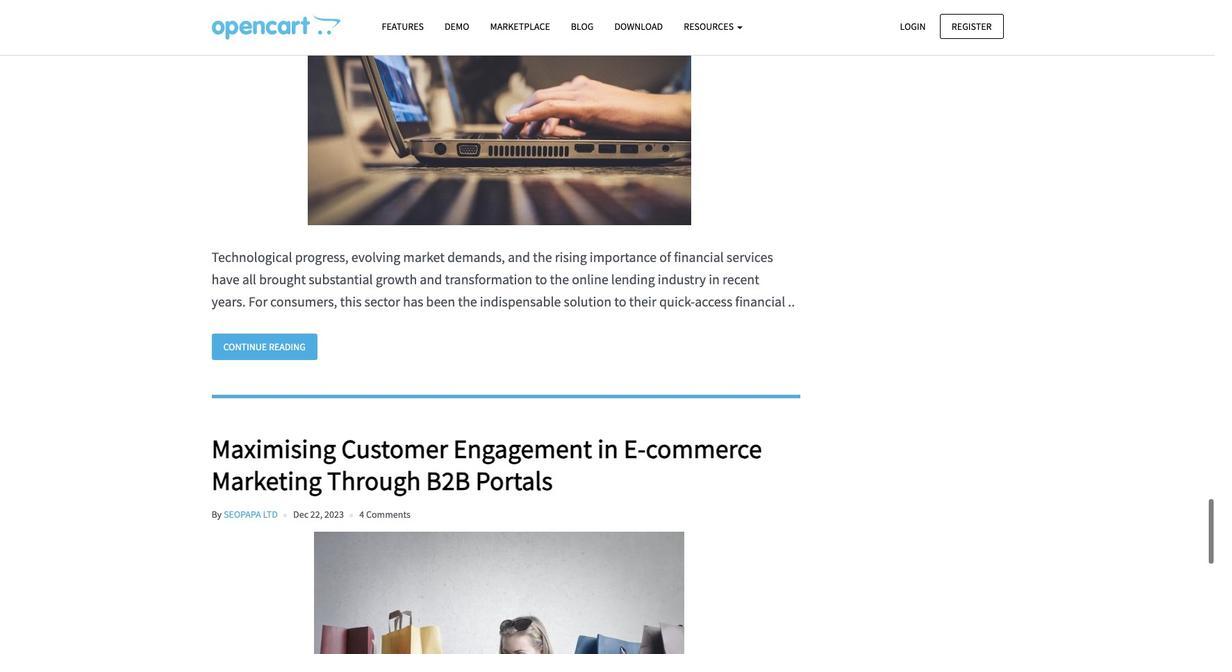 Task type: describe. For each thing, give the bounding box(es) containing it.
technological progress, evolving market demands, and the rising importance of financial services have all brought substantial growth and transformation to the online lending industry in recent years. for consumers, this sector has been the indispensable solution to their quick-access financial ..
[[212, 248, 795, 310]]

comments
[[366, 508, 411, 521]]

recent
[[723, 270, 760, 288]]

growth
[[376, 270, 417, 288]]

through
[[327, 464, 421, 497]]

in inside "maximising customer engagement in e-commerce marketing through b2b portals"
[[598, 433, 619, 465]]

continue reading link
[[212, 334, 318, 360]]

importance
[[590, 248, 657, 266]]

b2b
[[426, 464, 471, 497]]

customer
[[341, 433, 448, 465]]

indispensable
[[480, 293, 561, 310]]

marketplace
[[490, 20, 550, 33]]

resources
[[684, 20, 736, 33]]

demo link
[[434, 15, 480, 39]]

opencart - blog image
[[212, 15, 340, 40]]

maximising customer engagement in e-commerce marketing through b2b portals
[[212, 433, 762, 497]]

0 vertical spatial and
[[508, 248, 531, 266]]

blog link
[[561, 15, 604, 39]]

..
[[789, 293, 795, 310]]

continue reading
[[223, 341, 306, 353]]

1 horizontal spatial to
[[615, 293, 627, 310]]

download link
[[604, 15, 674, 39]]

has
[[403, 293, 424, 310]]

quick-
[[660, 293, 695, 310]]

substantial
[[309, 270, 373, 288]]

4
[[360, 508, 364, 521]]

1 vertical spatial financial
[[736, 293, 786, 310]]

years. for
[[212, 293, 268, 310]]

dec 22, 2023
[[293, 508, 344, 521]]

industry
[[658, 270, 706, 288]]

online
[[572, 270, 609, 288]]

login link
[[889, 14, 938, 39]]

blog
[[571, 20, 594, 33]]

marketing
[[212, 464, 322, 497]]

e-
[[624, 433, 646, 465]]

solution
[[564, 293, 612, 310]]

reading
[[269, 341, 306, 353]]

progress,
[[295, 248, 349, 266]]

of
[[660, 248, 671, 266]]

brought
[[259, 270, 306, 288]]

portals
[[476, 464, 553, 497]]

0 vertical spatial the
[[533, 248, 552, 266]]



Task type: locate. For each thing, give the bounding box(es) containing it.
0 horizontal spatial in
[[598, 433, 619, 465]]

to up indispensable
[[535, 270, 548, 288]]

0 vertical spatial financial
[[674, 248, 724, 266]]

and up transformation
[[508, 248, 531, 266]]

to left their
[[615, 293, 627, 310]]

register
[[952, 20, 992, 32]]

0 horizontal spatial and
[[420, 270, 442, 288]]

continue
[[223, 341, 267, 353]]

seopapa ltd link
[[224, 508, 278, 521]]

technological
[[212, 248, 292, 266]]

login
[[901, 20, 926, 32]]

financial down the recent
[[736, 293, 786, 310]]

the
[[533, 248, 552, 266], [550, 270, 569, 288], [458, 293, 477, 310]]

transformation
[[445, 270, 533, 288]]

financial
[[674, 248, 724, 266], [736, 293, 786, 310]]

the down rising
[[550, 270, 569, 288]]

10 red flags to watch out for when exploring online lenders image
[[212, 0, 787, 225]]

financial up industry
[[674, 248, 724, 266]]

register link
[[940, 14, 1004, 39]]

engagement
[[454, 433, 593, 465]]

commerce
[[646, 433, 762, 465]]

services
[[727, 248, 774, 266]]

in inside technological progress, evolving market demands, and the rising importance of financial services have all brought substantial growth and transformation to the online lending industry in recent years. for consumers, this sector has been the indispensable solution to their quick-access financial ..
[[709, 270, 720, 288]]

22,
[[311, 508, 323, 521]]

rising
[[555, 248, 587, 266]]

features
[[382, 20, 424, 33]]

1 vertical spatial in
[[598, 433, 619, 465]]

0 vertical spatial in
[[709, 270, 720, 288]]

1 vertical spatial the
[[550, 270, 569, 288]]

maximising
[[212, 433, 336, 465]]

2 vertical spatial the
[[458, 293, 477, 310]]

1 vertical spatial and
[[420, 270, 442, 288]]

this
[[340, 293, 362, 310]]

the right 'been'
[[458, 293, 477, 310]]

maximising customer engagement in e-commerce marketing through b2b portals link
[[212, 433, 801, 497]]

lending
[[612, 270, 655, 288]]

seopapa
[[224, 508, 261, 521]]

in
[[709, 270, 720, 288], [598, 433, 619, 465]]

1 vertical spatial to
[[615, 293, 627, 310]]

their
[[629, 293, 657, 310]]

evolving
[[352, 248, 401, 266]]

been
[[426, 293, 455, 310]]

in left e-
[[598, 433, 619, 465]]

market
[[403, 248, 445, 266]]

ltd
[[263, 508, 278, 521]]

0 horizontal spatial to
[[535, 270, 548, 288]]

sector
[[365, 293, 400, 310]]

by
[[212, 508, 222, 521]]

download
[[615, 20, 663, 33]]

marketplace link
[[480, 15, 561, 39]]

the left rising
[[533, 248, 552, 266]]

demo
[[445, 20, 470, 33]]

features link
[[372, 15, 434, 39]]

1 horizontal spatial in
[[709, 270, 720, 288]]

have
[[212, 270, 240, 288]]

0 vertical spatial to
[[535, 270, 548, 288]]

in up access
[[709, 270, 720, 288]]

demands,
[[448, 248, 505, 266]]

all
[[242, 270, 256, 288]]

consumers,
[[270, 293, 338, 310]]

to
[[535, 270, 548, 288], [615, 293, 627, 310]]

1 horizontal spatial financial
[[736, 293, 786, 310]]

4 comments
[[360, 508, 411, 521]]

dec
[[293, 508, 309, 521]]

and
[[508, 248, 531, 266], [420, 270, 442, 288]]

maximising customer engagement in e-commerce marketing through b2b portals image
[[212, 532, 787, 654]]

by seopapa ltd
[[212, 508, 278, 521]]

access
[[695, 293, 733, 310]]

resources link
[[674, 15, 754, 39]]

1 horizontal spatial and
[[508, 248, 531, 266]]

2023
[[325, 508, 344, 521]]

0 horizontal spatial financial
[[674, 248, 724, 266]]

and down market
[[420, 270, 442, 288]]



Task type: vqa. For each thing, say whether or not it's contained in the screenshot.
0 reviews associated with QWQER Shipping module
no



